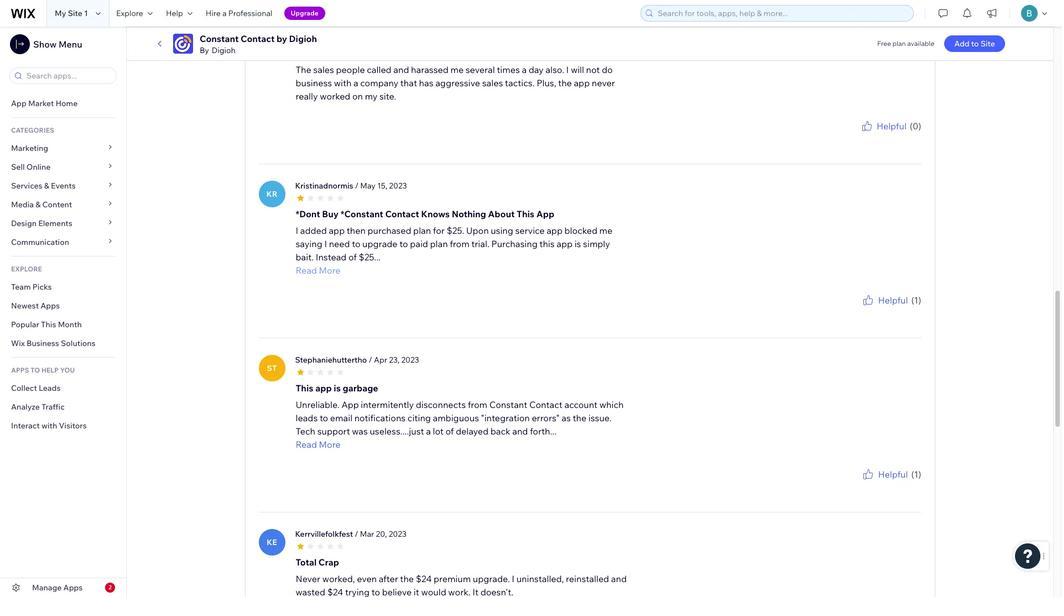 Task type: locate. For each thing, give the bounding box(es) containing it.
elements
[[38, 219, 72, 229]]

this up service at top
[[517, 208, 535, 220]]

and right back
[[513, 426, 528, 437]]

site left 1
[[68, 8, 82, 18]]

(1) for *dont buy *constant contact knows nothing about this app i added app then purchased plan for $25. upon using service app blocked me saying i need to upgrade to paid plan from trial. purchasing this app is simply bait. instead of $25... read more
[[912, 295, 922, 306]]

digioh right by
[[212, 45, 236, 55]]

3 feedback from the top
[[893, 481, 922, 490]]

site.
[[380, 91, 396, 102]]

constant inside "this app is garbage unreliable.  app intermitently disconnects from constant contact account which leads to email notifications citing ambiguous "integration errors" as the issue. tech support was useless....just a lot of delayed back and forth... read more"
[[490, 399, 528, 410]]

the up the it
[[400, 574, 414, 585]]

1 vertical spatial sales
[[482, 77, 503, 88]]

0 vertical spatial the
[[558, 77, 572, 88]]

0 horizontal spatial &
[[36, 200, 41, 210]]

sales up business
[[313, 64, 334, 75]]

1 vertical spatial this
[[41, 320, 56, 330]]

explore
[[11, 265, 42, 273]]

/ left mar
[[355, 529, 358, 539]]

2 thank you for your feedback from the top
[[834, 307, 922, 315]]

$24
[[416, 574, 432, 585], [327, 587, 343, 598]]

thank you for your feedback for *dont buy *constant contact knows nothing about this app i added app then purchased plan for $25. upon using service app blocked me saying i need to upgrade to paid plan from trial. purchasing this app is simply bait. instead of $25... read more
[[834, 307, 922, 315]]

plan up "paid"
[[413, 225, 431, 236]]

forth...
[[530, 426, 557, 437]]

0 horizontal spatial digioh
[[212, 45, 236, 55]]

thank for *dont buy *constant contact knows nothing about this app i added app then purchased plan for $25. upon using service app blocked me saying i need to upgrade to paid plan from trial. purchasing this app is simply bait. instead of $25... read more
[[834, 307, 853, 315]]

kristinadnormis
[[295, 181, 353, 191]]

3 your from the top
[[877, 481, 891, 490]]

& left events
[[44, 181, 49, 191]]

free
[[878, 39, 891, 48]]

constant up "integration on the bottom of the page
[[490, 399, 528, 410]]

the sales people called and harassed me several times a day also. i will not do business with a company that has aggressive sales tactics. plus, the app never really worked on my site.
[[296, 64, 615, 102]]

never
[[296, 574, 320, 585]]

constant
[[200, 33, 239, 44], [490, 399, 528, 410]]

app market home link
[[0, 94, 126, 113]]

app inside app market home link
[[11, 99, 26, 108]]

to
[[972, 39, 979, 49], [352, 238, 361, 249], [400, 238, 408, 249], [320, 413, 328, 424], [372, 587, 380, 598]]

*dont buy *constant contact knows nothing about this app i added app then purchased plan for $25. upon using service app blocked me saying i need to upgrade to paid plan from trial. purchasing this app is simply bait. instead of $25... read more
[[296, 208, 613, 276]]

the down account at the right
[[573, 413, 587, 424]]

1 vertical spatial feedback
[[893, 307, 922, 315]]

0 horizontal spatial site
[[68, 8, 82, 18]]

this inside '*dont buy *constant contact knows nothing about this app i added app then purchased plan for $25. upon using service app blocked me saying i need to upgrade to paid plan from trial. purchasing this app is simply bait. instead of $25... read more'
[[517, 208, 535, 220]]

/ left may
[[355, 181, 359, 191]]

the
[[296, 64, 311, 75]]

contact
[[241, 33, 275, 44], [385, 208, 419, 220], [530, 399, 563, 410]]

me up aggressive
[[451, 64, 464, 75]]

0 vertical spatial and
[[394, 64, 409, 75]]

would
[[421, 587, 446, 598]]

this up the unreliable.
[[296, 383, 314, 394]]

2 vertical spatial thank you for your feedback
[[834, 481, 922, 490]]

1 vertical spatial digioh
[[212, 45, 236, 55]]

0 vertical spatial apps
[[41, 301, 60, 311]]

feedback
[[893, 133, 922, 141], [893, 307, 922, 315], [893, 481, 922, 490]]

useless....just
[[370, 426, 424, 437]]

back
[[491, 426, 511, 437]]

0 horizontal spatial and
[[394, 64, 409, 75]]

2 you from the top
[[854, 307, 866, 315]]

read inside '*dont buy *constant contact knows nothing about this app i added app then purchased plan for $25. upon using service app blocked me saying i need to upgrade to paid plan from trial. purchasing this app is simply bait. instead of $25... read more'
[[296, 265, 317, 276]]

thank for this app is garbage unreliable.  app intermitently disconnects from constant contact account which leads to email notifications citing ambiguous "integration errors" as the issue. tech support was useless....just a lot of delayed back and forth... read more
[[834, 481, 853, 490]]

then
[[347, 225, 366, 236]]

1 vertical spatial from
[[468, 399, 488, 410]]

read more button down trial.
[[296, 264, 628, 277]]

2023 right 20,
[[389, 529, 407, 539]]

0 vertical spatial &
[[44, 181, 49, 191]]

0 vertical spatial is
[[575, 238, 581, 249]]

from up ambiguous
[[468, 399, 488, 410]]

app up email
[[342, 399, 359, 410]]

0 vertical spatial $24
[[416, 574, 432, 585]]

a inside "this app is garbage unreliable.  app intermitently disconnects from constant contact account which leads to email notifications citing ambiguous "integration errors" as the issue. tech support was useless....just a lot of delayed back and forth... read more"
[[426, 426, 431, 437]]

0 vertical spatial (1)
[[912, 295, 922, 306]]

issue.
[[589, 413, 612, 424]]

2023 right 22,
[[361, 20, 379, 30]]

0 vertical spatial feedback
[[893, 133, 922, 141]]

constant inside constant contact by digioh by digioh
[[200, 33, 239, 44]]

to down even
[[372, 587, 380, 598]]

0 vertical spatial thank
[[834, 133, 853, 141]]

1 vertical spatial thank
[[834, 307, 853, 315]]

a left lot
[[426, 426, 431, 437]]

3 thank from the top
[[834, 481, 853, 490]]

0 horizontal spatial is
[[334, 383, 341, 394]]

and inside the sales people called and harassed me several times a day also. i will not do business with a company that has aggressive sales tactics. plus, the app never really worked on my site.
[[394, 64, 409, 75]]

app up the unreliable.
[[316, 383, 332, 394]]

more inside "this app is garbage unreliable.  app intermitently disconnects from constant contact account which leads to email notifications citing ambiguous "integration errors" as the issue. tech support was useless....just a lot of delayed back and forth... read more"
[[319, 439, 341, 450]]

helpful button for *dont buy *constant contact knows nothing about this app i added app then purchased plan for $25. upon using service app blocked me saying i need to upgrade to paid plan from trial. purchasing this app is simply bait. instead of $25... read more
[[862, 294, 908, 307]]

mar
[[360, 529, 374, 539]]

sell online
[[11, 162, 51, 172]]

1 vertical spatial the
[[573, 413, 587, 424]]

site right "add" at the top right
[[981, 39, 996, 49]]

read down bait.
[[296, 265, 317, 276]]

the down also.
[[558, 77, 572, 88]]

from inside "this app is garbage unreliable.  app intermitently disconnects from constant contact account which leads to email notifications citing ambiguous "integration errors" as the issue. tech support was useless....just a lot of delayed back and forth... read more"
[[468, 399, 488, 410]]

your
[[877, 133, 891, 141], [877, 307, 891, 315], [877, 481, 891, 490]]

and inside total crap never worked, even after the $24 premium upgrade. i uninstalled, reinstalled and wasted $24 trying to believe it would work. it doesn't.
[[611, 574, 627, 585]]

3 thank you for your feedback from the top
[[834, 481, 922, 490]]

marketing link
[[0, 139, 126, 158]]

1 horizontal spatial digioh
[[289, 33, 317, 44]]

apps to help you
[[11, 366, 75, 375]]

2 more from the top
[[319, 439, 341, 450]]

with inside the sales people called and harassed me several times a day also. i will not do business with a company that has aggressive sales tactics. plus, the app never really worked on my site.
[[334, 77, 352, 88]]

1 vertical spatial helpful
[[879, 295, 908, 306]]

contact up purchased
[[385, 208, 419, 220]]

business
[[27, 339, 59, 349]]

to down then
[[352, 238, 361, 249]]

for for / jun 22, 2023
[[867, 133, 876, 141]]

2 vertical spatial the
[[400, 574, 414, 585]]

1 horizontal spatial this
[[296, 383, 314, 394]]

/ left apr
[[369, 355, 372, 365]]

/ for this app is garbage
[[369, 355, 372, 365]]

apps right manage
[[63, 583, 83, 593]]

with up worked
[[334, 77, 352, 88]]

app
[[11, 99, 26, 108], [537, 208, 555, 220], [342, 399, 359, 410]]

jun
[[333, 20, 348, 30]]

plan right free on the top
[[893, 39, 906, 48]]

1 vertical spatial (1)
[[912, 469, 922, 480]]

1 horizontal spatial with
[[334, 77, 352, 88]]

plan right "paid"
[[430, 238, 448, 249]]

of inside '*dont buy *constant contact knows nothing about this app i added app then purchased plan for $25. upon using service app blocked me saying i need to upgrade to paid plan from trial. purchasing this app is simply bait. instead of $25... read more'
[[349, 252, 357, 263]]

worked
[[320, 91, 351, 102]]

2 vertical spatial plan
[[430, 238, 448, 249]]

email
[[330, 413, 353, 424]]

is left garbage
[[334, 383, 341, 394]]

intermitently
[[361, 399, 414, 410]]

do
[[602, 64, 613, 75]]

contact up errors"
[[530, 399, 563, 410]]

i up doesn't. on the bottom
[[512, 574, 515, 585]]

0 vertical spatial with
[[334, 77, 352, 88]]

0 horizontal spatial this
[[41, 320, 56, 330]]

2 read more button from the top
[[296, 438, 628, 451]]

of
[[349, 252, 357, 263], [446, 426, 454, 437]]

0 horizontal spatial of
[[349, 252, 357, 263]]

2 vertical spatial thank
[[834, 481, 853, 490]]

0 vertical spatial constant
[[200, 33, 239, 44]]

1 vertical spatial more
[[319, 439, 341, 450]]

and inside "this app is garbage unreliable.  app intermitently disconnects from constant contact account which leads to email notifications citing ambiguous "integration errors" as the issue. tech support was useless....just a lot of delayed back and forth... read more"
[[513, 426, 528, 437]]

$25.
[[447, 225, 464, 236]]

0 horizontal spatial app
[[11, 99, 26, 108]]

read more button down delayed
[[296, 438, 628, 451]]

app up need
[[329, 225, 345, 236]]

0 vertical spatial your
[[877, 133, 891, 141]]

0 horizontal spatial apps
[[41, 301, 60, 311]]

st
[[267, 363, 277, 373]]

app left 'market'
[[11, 99, 26, 108]]

read down tech
[[296, 439, 317, 450]]

to inside button
[[972, 39, 979, 49]]

2 read from the top
[[296, 439, 317, 450]]

of left $25...
[[349, 252, 357, 263]]

hire
[[206, 8, 221, 18]]

harassed
[[411, 64, 449, 75]]

thank you for your feedback
[[834, 133, 922, 141], [834, 307, 922, 315], [834, 481, 922, 490]]

1 vertical spatial app
[[537, 208, 555, 220]]

app market home
[[11, 99, 78, 108]]

0 vertical spatial this
[[517, 208, 535, 220]]

2 feedback from the top
[[893, 307, 922, 315]]

1 vertical spatial your
[[877, 307, 891, 315]]

& for content
[[36, 200, 41, 210]]

interact
[[11, 421, 40, 431]]

need
[[329, 238, 350, 249]]

1 horizontal spatial and
[[513, 426, 528, 437]]

1 (1) from the top
[[912, 295, 922, 306]]

helpful for this app is garbage unreliable.  app intermitently disconnects from constant contact account which leads to email notifications citing ambiguous "integration errors" as the issue. tech support was useless....just a lot of delayed back and forth... read more
[[879, 469, 908, 480]]

apps
[[11, 366, 29, 375]]

i
[[566, 64, 569, 75], [296, 225, 298, 236], [325, 238, 327, 249], [512, 574, 515, 585]]

more down support
[[319, 439, 341, 450]]

digioh down smp399
[[289, 33, 317, 44]]

premium
[[434, 574, 471, 585]]

upgrade button
[[284, 7, 325, 20]]

& right media
[[36, 200, 41, 210]]

2 (1) from the top
[[912, 469, 922, 480]]

app up service at top
[[537, 208, 555, 220]]

1 vertical spatial with
[[41, 421, 57, 431]]

from down $25.
[[450, 238, 470, 249]]

1 horizontal spatial &
[[44, 181, 49, 191]]

2 vertical spatial app
[[342, 399, 359, 410]]

0 vertical spatial plan
[[893, 39, 906, 48]]

manage
[[32, 583, 62, 593]]

with down traffic
[[41, 421, 57, 431]]

(1) for this app is garbage unreliable.  app intermitently disconnects from constant contact account which leads to email notifications citing ambiguous "integration errors" as the issue. tech support was useless....just a lot of delayed back and forth... read more
[[912, 469, 922, 480]]

1 horizontal spatial of
[[446, 426, 454, 437]]

helpful button
[[861, 119, 907, 133], [862, 294, 908, 307], [862, 468, 908, 481]]

0 vertical spatial app
[[11, 99, 26, 108]]

simply
[[583, 238, 610, 249]]

solutions
[[61, 339, 96, 349]]

show menu button
[[10, 34, 82, 54]]

to down the unreliable.
[[320, 413, 328, 424]]

service
[[515, 225, 545, 236]]

trial.
[[472, 238, 490, 249]]

/
[[328, 20, 332, 30], [355, 181, 359, 191], [369, 355, 372, 365], [355, 529, 358, 539]]

$24 up the it
[[416, 574, 432, 585]]

$25...
[[359, 252, 381, 263]]

1 horizontal spatial $24
[[416, 574, 432, 585]]

1 vertical spatial helpful button
[[862, 294, 908, 307]]

1 read more button from the top
[[296, 264, 628, 277]]

for inside '*dont buy *constant contact knows nothing about this app i added app then purchased plan for $25. upon using service app blocked me saying i need to upgrade to paid plan from trial. purchasing this app is simply bait. instead of $25... read more'
[[433, 225, 445, 236]]

2 horizontal spatial and
[[611, 574, 627, 585]]

1 thank you for your feedback from the top
[[834, 133, 922, 141]]

0 vertical spatial sales
[[313, 64, 334, 75]]

1 vertical spatial plan
[[413, 225, 431, 236]]

app inside '*dont buy *constant contact knows nothing about this app i added app then purchased plan for $25. upon using service app blocked me saying i need to upgrade to paid plan from trial. purchasing this app is simply bait. instead of $25... read more'
[[537, 208, 555, 220]]

is
[[575, 238, 581, 249], [334, 383, 341, 394]]

2 thank from the top
[[834, 307, 853, 315]]

contact left by
[[241, 33, 275, 44]]

company
[[360, 77, 399, 88]]

apps for manage apps
[[63, 583, 83, 593]]

1 horizontal spatial is
[[575, 238, 581, 249]]

my
[[55, 8, 66, 18]]

for for / may 15, 2023
[[867, 307, 876, 315]]

0 vertical spatial thank you for your feedback
[[834, 133, 922, 141]]

the inside "this app is garbage unreliable.  app intermitently disconnects from constant contact account which leads to email notifications citing ambiguous "integration errors" as the issue. tech support was useless....just a lot of delayed back and forth... read more"
[[573, 413, 587, 424]]

2 vertical spatial and
[[611, 574, 627, 585]]

1 vertical spatial apps
[[63, 583, 83, 593]]

(1)
[[912, 295, 922, 306], [912, 469, 922, 480]]

i left will
[[566, 64, 569, 75]]

0 horizontal spatial me
[[451, 64, 464, 75]]

$24 down worked,
[[327, 587, 343, 598]]

using
[[491, 225, 513, 236]]

read more button for delayed
[[296, 438, 628, 451]]

1 vertical spatial thank you for your feedback
[[834, 307, 922, 315]]

0 horizontal spatial sales
[[313, 64, 334, 75]]

month
[[58, 320, 82, 330]]

the inside total crap never worked, even after the $24 premium upgrade. i uninstalled, reinstalled and wasted $24 trying to believe it would work. it doesn't.
[[400, 574, 414, 585]]

0 horizontal spatial contact
[[241, 33, 275, 44]]

1 horizontal spatial contact
[[385, 208, 419, 220]]

0 vertical spatial more
[[319, 265, 341, 276]]

1 vertical spatial of
[[446, 426, 454, 437]]

2 vertical spatial contact
[[530, 399, 563, 410]]

from
[[450, 238, 470, 249], [468, 399, 488, 410]]

2
[[109, 584, 112, 592]]

helpful
[[877, 120, 907, 132], [879, 295, 908, 306], [879, 469, 908, 480]]

2 horizontal spatial contact
[[530, 399, 563, 410]]

1 horizontal spatial constant
[[490, 399, 528, 410]]

1 horizontal spatial site
[[981, 39, 996, 49]]

2 vertical spatial you
[[854, 481, 866, 490]]

2 vertical spatial helpful button
[[862, 468, 908, 481]]

1 vertical spatial you
[[854, 307, 866, 315]]

1 vertical spatial &
[[36, 200, 41, 210]]

nothing
[[452, 208, 486, 220]]

1 horizontal spatial the
[[558, 77, 572, 88]]

2 vertical spatial feedback
[[893, 481, 922, 490]]

0 vertical spatial read more button
[[296, 264, 628, 277]]

2 horizontal spatial app
[[537, 208, 555, 220]]

reinstalled
[[566, 574, 609, 585]]

1 vertical spatial and
[[513, 426, 528, 437]]

2023 right "15,"
[[389, 181, 407, 191]]

uninstalled,
[[517, 574, 564, 585]]

traffic
[[42, 402, 65, 412]]

0 vertical spatial from
[[450, 238, 470, 249]]

to inside "this app is garbage unreliable.  app intermitently disconnects from constant contact account which leads to email notifications citing ambiguous "integration errors" as the issue. tech support was useless....just a lot of delayed back and forth... read more"
[[320, 413, 328, 424]]

kr
[[266, 189, 278, 199]]

analyze traffic link
[[0, 398, 126, 417]]

me inside the sales people called and harassed me several times a day also. i will not do business with a company that has aggressive sales tactics. plus, the app never really worked on my site.
[[451, 64, 464, 75]]

0 horizontal spatial with
[[41, 421, 57, 431]]

1 vertical spatial constant
[[490, 399, 528, 410]]

sales down several
[[482, 77, 503, 88]]

read more button
[[296, 264, 628, 277], [296, 438, 628, 451]]

i left added
[[296, 225, 298, 236]]

kerrvillefolkfest / mar 20, 2023
[[295, 529, 407, 539]]

0 vertical spatial you
[[854, 133, 866, 141]]

apps up popular this month
[[41, 301, 60, 311]]

contact inside '*dont buy *constant contact knows nothing about this app i added app then purchased plan for $25. upon using service app blocked me saying i need to upgrade to paid plan from trial. purchasing this app is simply bait. instead of $25... read more'
[[385, 208, 419, 220]]

and up that
[[394, 64, 409, 75]]

constant up by
[[200, 33, 239, 44]]

available
[[908, 39, 935, 48]]

0 vertical spatial me
[[451, 64, 464, 75]]

1 horizontal spatial apps
[[63, 583, 83, 593]]

newest
[[11, 301, 39, 311]]

2 your from the top
[[877, 307, 891, 315]]

this up wix business solutions
[[41, 320, 56, 330]]

me up simply
[[600, 225, 613, 236]]

1 your from the top
[[877, 133, 891, 141]]

manage apps
[[32, 583, 83, 593]]

me inside '*dont buy *constant contact knows nothing about this app i added app then purchased plan for $25. upon using service app blocked me saying i need to upgrade to paid plan from trial. purchasing this app is simply bait. instead of $25... read more'
[[600, 225, 613, 236]]

more down instead
[[319, 265, 341, 276]]

you for *dont buy *constant contact knows nothing about this app i added app then purchased plan for $25. upon using service app blocked me saying i need to upgrade to paid plan from trial. purchasing this app is simply bait. instead of $25... read more
[[854, 307, 866, 315]]

and right the reinstalled
[[611, 574, 627, 585]]

smp399 / jun 22, 2023
[[295, 20, 379, 30]]

2 horizontal spatial the
[[573, 413, 587, 424]]

site inside button
[[981, 39, 996, 49]]

wix
[[11, 339, 25, 349]]

0 horizontal spatial the
[[400, 574, 414, 585]]

2023 right 23,
[[401, 355, 419, 365]]

3 you from the top
[[854, 481, 866, 490]]

1 vertical spatial read
[[296, 439, 317, 450]]

thank
[[834, 133, 853, 141], [834, 307, 853, 315], [834, 481, 853, 490]]

online
[[26, 162, 51, 172]]

0 horizontal spatial $24
[[327, 587, 343, 598]]

app up this
[[547, 225, 563, 236]]

0 vertical spatial of
[[349, 252, 357, 263]]

of right lot
[[446, 426, 454, 437]]

0 horizontal spatial constant
[[200, 33, 239, 44]]

1 vertical spatial site
[[981, 39, 996, 49]]

0 vertical spatial site
[[68, 8, 82, 18]]

1 horizontal spatial me
[[600, 225, 613, 236]]

hire a professional link
[[199, 0, 279, 27]]

your for this app is garbage unreliable.  app intermitently disconnects from constant contact account which leads to email notifications citing ambiguous "integration errors" as the issue. tech support was useless....just a lot of delayed back and forth... read more
[[877, 481, 891, 490]]

2 vertical spatial helpful
[[879, 469, 908, 480]]

feedback for *dont buy *constant contact knows nothing about this app i added app then purchased plan for $25. upon using service app blocked me saying i need to upgrade to paid plan from trial. purchasing this app is simply bait. instead of $25... read more
[[893, 307, 922, 315]]

2 horizontal spatial this
[[517, 208, 535, 220]]

kristinadnormis / may 15, 2023
[[295, 181, 407, 191]]

1 vertical spatial me
[[600, 225, 613, 236]]

a right hire
[[222, 8, 227, 18]]

feedback for this app is garbage unreliable.  app intermitently disconnects from constant contact account which leads to email notifications citing ambiguous "integration errors" as the issue. tech support was useless....just a lot of delayed back and forth... read more
[[893, 481, 922, 490]]

app down will
[[574, 77, 590, 88]]

to right "add" at the top right
[[972, 39, 979, 49]]

1 read from the top
[[296, 265, 317, 276]]

1 more from the top
[[319, 265, 341, 276]]

app inside "this app is garbage unreliable.  app intermitently disconnects from constant contact account which leads to email notifications citing ambiguous "integration errors" as the issue. tech support was useless....just a lot of delayed back and forth... read more"
[[342, 399, 359, 410]]

0 vertical spatial contact
[[241, 33, 275, 44]]

is down blocked
[[575, 238, 581, 249]]



Task type: describe. For each thing, give the bounding box(es) containing it.
not
[[586, 64, 600, 75]]

interact with visitors
[[11, 421, 87, 431]]

help button
[[159, 0, 199, 27]]

categories
[[11, 126, 54, 134]]

analyze traffic
[[11, 402, 65, 412]]

times
[[497, 64, 520, 75]]

collect leads link
[[0, 379, 126, 398]]

constant contact by digioh by digioh
[[200, 33, 317, 55]]

aggressive
[[436, 77, 480, 88]]

home
[[56, 99, 78, 108]]

thank you for your feedback for this app is garbage unreliable.  app intermitently disconnects from constant contact account which leads to email notifications citing ambiguous "integration errors" as the issue. tech support was useless....just a lot of delayed back and forth... read more
[[834, 481, 922, 490]]

tactics.
[[505, 77, 535, 88]]

is inside "this app is garbage unreliable.  app intermitently disconnects from constant contact account which leads to email notifications citing ambiguous "integration errors" as the issue. tech support was useless....just a lot of delayed back and forth... read more"
[[334, 383, 341, 394]]

i left need
[[325, 238, 327, 249]]

services & events
[[11, 181, 76, 191]]

constant contact by digioh logo image
[[173, 34, 193, 54]]

from inside '*dont buy *constant contact knows nothing about this app i added app then purchased plan for $25. upon using service app blocked me saying i need to upgrade to paid plan from trial. purchasing this app is simply bait. instead of $25... read more'
[[450, 238, 470, 249]]

even
[[357, 574, 377, 585]]

helpful button for this app is garbage unreliable.  app intermitently disconnects from constant contact account which leads to email notifications citing ambiguous "integration errors" as the issue. tech support was useless....just a lot of delayed back and forth... read more
[[862, 468, 908, 481]]

help
[[41, 366, 59, 375]]

i inside total crap never worked, even after the $24 premium upgrade. i uninstalled, reinstalled and wasted $24 trying to believe it would work. it doesn't.
[[512, 574, 515, 585]]

communication link
[[0, 233, 126, 252]]

by
[[200, 45, 209, 55]]

helpful for *dont buy *constant contact knows nothing about this app i added app then purchased plan for $25. upon using service app blocked me saying i need to upgrade to paid plan from trial. purchasing this app is simply bait. instead of $25... read more
[[879, 295, 908, 306]]

to left "paid"
[[400, 238, 408, 249]]

hire a professional
[[206, 8, 273, 18]]

apps for newest apps
[[41, 301, 60, 311]]

help
[[166, 8, 183, 18]]

sidebar element
[[0, 27, 127, 598]]

a up "on"
[[354, 77, 358, 88]]

design elements
[[11, 219, 72, 229]]

upgrade
[[291, 9, 319, 17]]

media
[[11, 200, 34, 210]]

wasted
[[296, 587, 325, 598]]

the inside the sales people called and harassed me several times a day also. i will not do business with a company that has aggressive sales tactics. plus, the app never really worked on my site.
[[558, 77, 572, 88]]

a left the day
[[522, 64, 527, 75]]

it
[[414, 587, 419, 598]]

ke
[[267, 538, 277, 548]]

buy
[[322, 208, 339, 220]]

Search apps... field
[[23, 68, 113, 84]]

20,
[[376, 529, 387, 539]]

wix business solutions
[[11, 339, 96, 349]]

paid
[[410, 238, 428, 249]]

communication
[[11, 237, 71, 247]]

of inside "this app is garbage unreliable.  app intermitently disconnects from constant contact account which leads to email notifications citing ambiguous "integration errors" as the issue. tech support was useless....just a lot of delayed back and forth... read more"
[[446, 426, 454, 437]]

instead
[[316, 252, 347, 263]]

purchased
[[368, 225, 411, 236]]

your for *dont buy *constant contact knows nothing about this app i added app then purchased plan for $25. upon using service app blocked me saying i need to upgrade to paid plan from trial. purchasing this app is simply bait. instead of $25... read more
[[877, 307, 891, 315]]

1 you from the top
[[854, 133, 866, 141]]

leads
[[296, 413, 318, 424]]

notifications
[[355, 413, 406, 424]]

app right this
[[557, 238, 573, 249]]

by
[[277, 33, 287, 44]]

this app is garbage unreliable.  app intermitently disconnects from constant contact account which leads to email notifications citing ambiguous "integration errors" as the issue. tech support was useless....just a lot of delayed back and forth... read more
[[296, 383, 624, 450]]

account
[[565, 399, 598, 410]]

2023 for this app is garbage
[[401, 355, 419, 365]]

design
[[11, 219, 37, 229]]

/ left jun
[[328, 20, 332, 30]]

services
[[11, 181, 42, 191]]

1 feedback from the top
[[893, 133, 922, 141]]

contact inside constant contact by digioh by digioh
[[241, 33, 275, 44]]

contact inside "this app is garbage unreliable.  app intermitently disconnects from constant contact account which leads to email notifications citing ambiguous "integration errors" as the issue. tech support was useless....just a lot of delayed back and forth... read more"
[[530, 399, 563, 410]]

worked,
[[322, 574, 355, 585]]

to inside total crap never worked, even after the $24 premium upgrade. i uninstalled, reinstalled and wasted $24 trying to believe it would work. it doesn't.
[[372, 587, 380, 598]]

to
[[31, 366, 40, 375]]

0 vertical spatial helpful
[[877, 120, 907, 132]]

0 vertical spatial helpful button
[[861, 119, 907, 133]]

app inside the sales people called and harassed me several times a day also. i will not do business with a company that has aggressive sales tactics. plus, the app never really worked on my site.
[[574, 77, 590, 88]]

/ for total crap
[[355, 529, 358, 539]]

for for / apr 23, 2023
[[867, 481, 876, 490]]

1 horizontal spatial sales
[[482, 77, 503, 88]]

more inside '*dont buy *constant contact knows nothing about this app i added app then purchased plan for $25. upon using service app blocked me saying i need to upgrade to paid plan from trial. purchasing this app is simply bait. instead of $25... read more'
[[319, 265, 341, 276]]

sm
[[266, 28, 278, 38]]

this inside sidebar element
[[41, 320, 56, 330]]

disconnects
[[416, 399, 466, 410]]

0 vertical spatial digioh
[[289, 33, 317, 44]]

wix business solutions link
[[0, 334, 126, 353]]

15,
[[377, 181, 388, 191]]

2023 for total crap
[[389, 529, 407, 539]]

knows
[[421, 208, 450, 220]]

media & content link
[[0, 195, 126, 214]]

picks
[[33, 282, 52, 292]]

Search for tools, apps, help & more... field
[[655, 6, 910, 21]]

popular
[[11, 320, 39, 330]]

smp399
[[295, 20, 326, 30]]

22,
[[349, 20, 360, 30]]

free plan available
[[878, 39, 935, 48]]

1 thank from the top
[[834, 133, 853, 141]]

"integration
[[481, 413, 530, 424]]

it
[[473, 587, 479, 598]]

analyze
[[11, 402, 40, 412]]

upgrade.
[[473, 574, 510, 585]]

23,
[[389, 355, 400, 365]]

read inside "this app is garbage unreliable.  app intermitently disconnects from constant contact account which leads to email notifications citing ambiguous "integration errors" as the issue. tech support was useless....just a lot of delayed back and forth... read more"
[[296, 439, 317, 450]]

sell
[[11, 162, 25, 172]]

1 vertical spatial $24
[[327, 587, 343, 598]]

really
[[296, 91, 318, 102]]

marketing
[[11, 143, 48, 153]]

doesn't.
[[481, 587, 514, 598]]

add
[[955, 39, 970, 49]]

i inside the sales people called and harassed me several times a day also. i will not do business with a company that has aggressive sales tactics. plus, the app never really worked on my site.
[[566, 64, 569, 75]]

*constant
[[341, 208, 383, 220]]

/ for *dont buy *constant contact knows nothing about this app
[[355, 181, 359, 191]]

with inside interact with visitors link
[[41, 421, 57, 431]]

upgrade
[[363, 238, 398, 249]]

content
[[42, 200, 72, 210]]

app inside "this app is garbage unreliable.  app intermitently disconnects from constant contact account which leads to email notifications citing ambiguous "integration errors" as the issue. tech support was useless....just a lot of delayed back and forth... read more"
[[316, 383, 332, 394]]

total
[[296, 557, 317, 568]]

stephaniehuttertho / apr 23, 2023
[[295, 355, 419, 365]]

ambiguous
[[433, 413, 479, 424]]

events
[[51, 181, 76, 191]]

2023 for *dont buy *constant contact knows nothing about this app
[[389, 181, 407, 191]]

this inside "this app is garbage unreliable.  app intermitently disconnects from constant contact account which leads to email notifications citing ambiguous "integration errors" as the issue. tech support was useless....just a lot of delayed back and forth... read more"
[[296, 383, 314, 394]]

on
[[353, 91, 363, 102]]

& for events
[[44, 181, 49, 191]]

professional
[[228, 8, 273, 18]]

blocked
[[565, 225, 598, 236]]

you for this app is garbage unreliable.  app intermitently disconnects from constant contact account which leads to email notifications citing ambiguous "integration errors" as the issue. tech support was useless....just a lot of delayed back and forth... read more
[[854, 481, 866, 490]]

newest apps
[[11, 301, 60, 311]]

added
[[300, 225, 327, 236]]

leads
[[39, 384, 61, 393]]

newest apps link
[[0, 297, 126, 315]]

explore
[[116, 8, 143, 18]]

a inside hire a professional link
[[222, 8, 227, 18]]

add to site button
[[945, 35, 1006, 52]]

is inside '*dont buy *constant contact knows nothing about this app i added app then purchased plan for $25. upon using service app blocked me saying i need to upgrade to paid plan from trial. purchasing this app is simply bait. instead of $25... read more'
[[575, 238, 581, 249]]

read more button for from
[[296, 264, 628, 277]]

show menu
[[33, 39, 82, 50]]



Task type: vqa. For each thing, say whether or not it's contained in the screenshot.
third Thank from the bottom
yes



